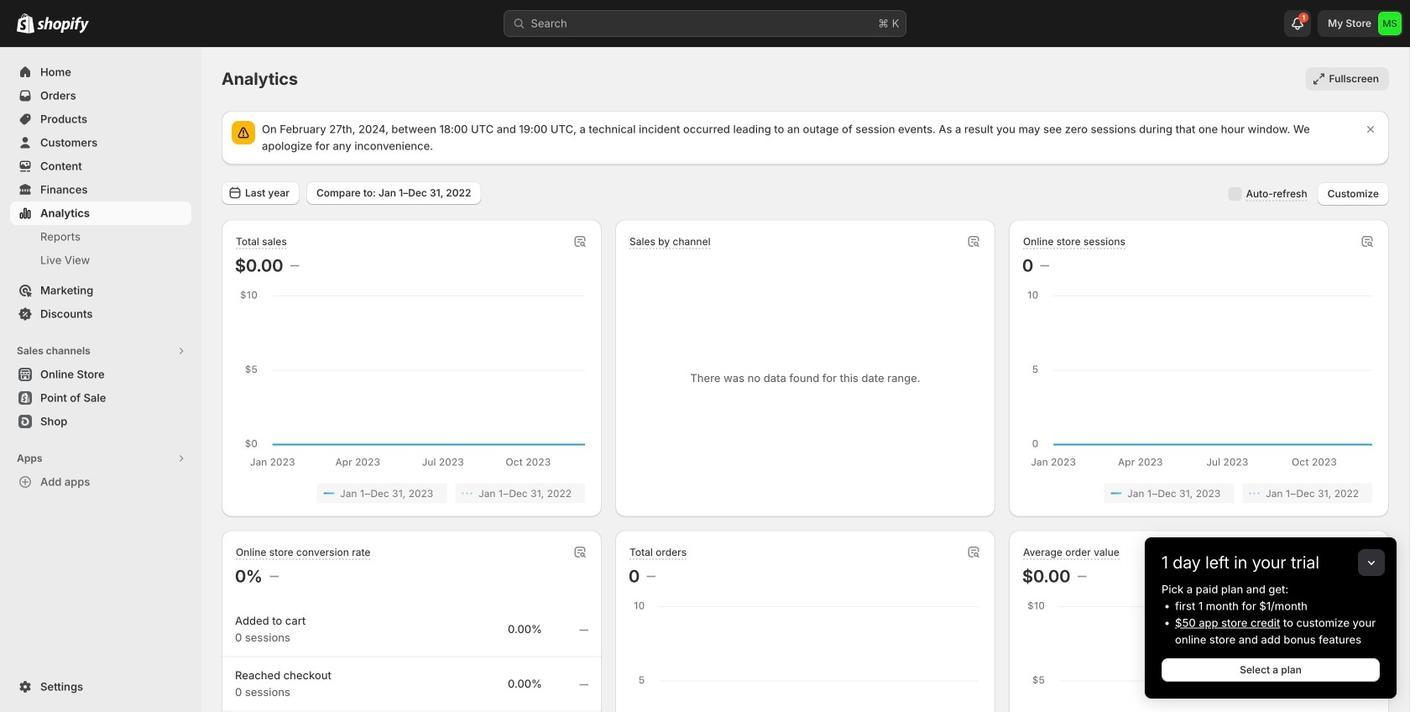 Task type: describe. For each thing, give the bounding box(es) containing it.
my store image
[[1379, 12, 1402, 35]]

1 horizontal spatial shopify image
[[37, 17, 89, 33]]

1 list from the left
[[238, 483, 585, 503]]



Task type: locate. For each thing, give the bounding box(es) containing it.
2 list from the left
[[1026, 483, 1373, 503]]

shopify image
[[17, 13, 34, 33], [37, 17, 89, 33]]

0 horizontal spatial list
[[238, 483, 585, 503]]

list
[[238, 483, 585, 503], [1026, 483, 1373, 503]]

1 horizontal spatial list
[[1026, 483, 1373, 503]]

0 horizontal spatial shopify image
[[17, 13, 34, 33]]



Task type: vqa. For each thing, say whether or not it's contained in the screenshot.
List
yes



